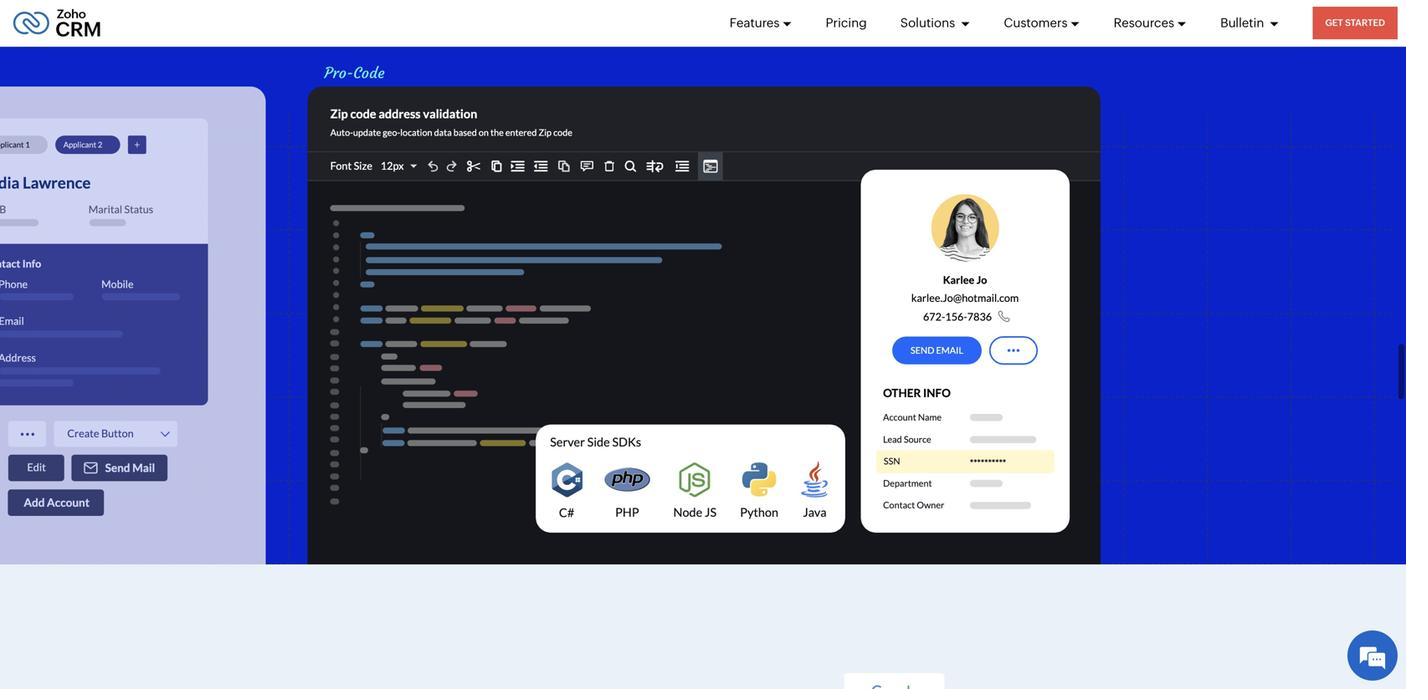 Task type: vqa. For each thing, say whether or not it's contained in the screenshot.
Get Started link
yes



Task type: describe. For each thing, give the bounding box(es) containing it.
yours
[[773, 25, 813, 43]]

canvas builder image
[[0, 87, 266, 565]]

bulletin
[[1221, 15, 1267, 30]]

get started link
[[1313, 7, 1398, 39]]

can be truly yours
[[685, 25, 813, 43]]

truly
[[738, 25, 770, 43]]

crm integrations - crm marketplace image
[[736, 674, 1163, 690]]

can
[[688, 25, 714, 43]]

be
[[717, 25, 735, 43]]

pro-code
[[324, 64, 385, 82]]

can be truly yours link
[[576, 12, 831, 43]]

code
[[354, 64, 385, 82]]



Task type: locate. For each thing, give the bounding box(es) containing it.
get started
[[1326, 18, 1386, 28]]

solutions link
[[901, 0, 971, 46]]

pricing
[[826, 15, 867, 30]]

resources
[[1114, 15, 1175, 30]]

zoho crm logo image
[[13, 5, 101, 41]]

customers
[[1004, 15, 1068, 30]]

pro-
[[324, 64, 354, 82]]

features link
[[730, 0, 793, 46]]

started
[[1346, 18, 1386, 28]]

get
[[1326, 18, 1344, 28]]

pricing link
[[826, 0, 867, 46]]

solutions
[[901, 15, 958, 30]]

features
[[730, 15, 780, 30]]

bulletin link
[[1221, 0, 1280, 46]]

resources link
[[1114, 0, 1188, 46]]

developer platform image
[[308, 87, 1101, 565]]



